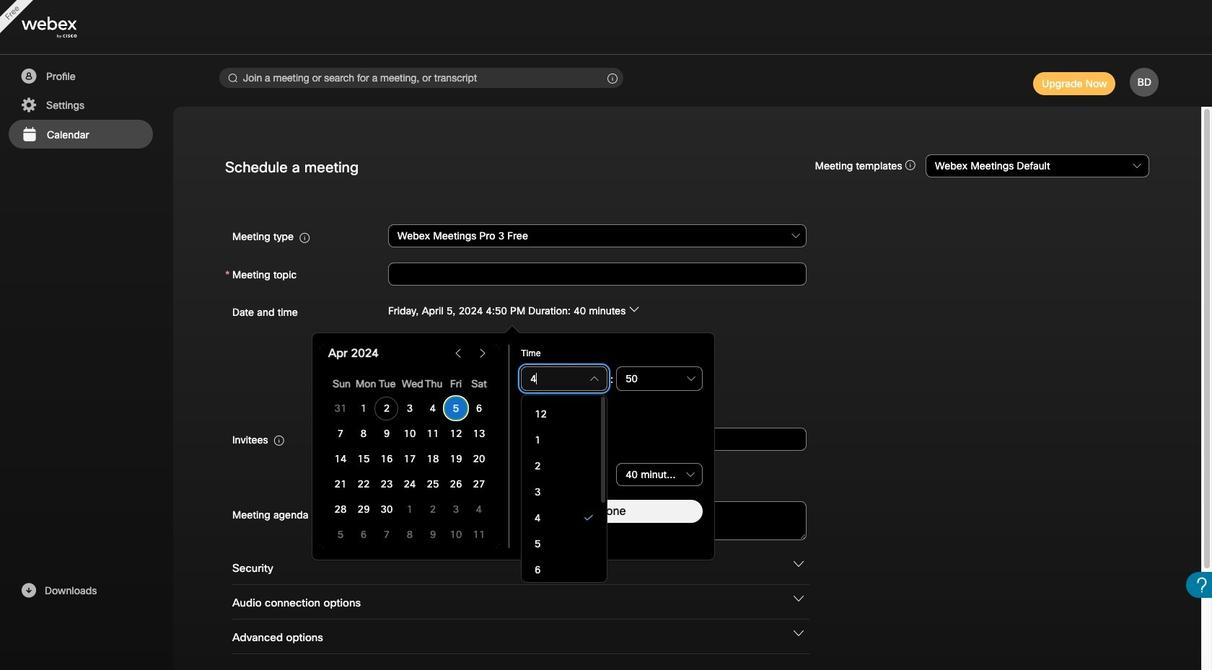 Task type: vqa. For each thing, say whether or not it's contained in the screenshot.
first tab list
no



Task type: locate. For each thing, give the bounding box(es) containing it.
ng down image
[[794, 594, 804, 604], [794, 628, 804, 638]]

cisco webex image
[[22, 17, 108, 39]]

None text field
[[521, 367, 608, 391], [616, 367, 703, 391], [521, 367, 608, 391], [616, 367, 703, 391]]

banner
[[0, 0, 1212, 55]]

option group
[[521, 393, 597, 418]]

0 vertical spatial ng down image
[[794, 594, 804, 604]]

1 vertical spatial ng down image
[[794, 628, 804, 638]]

list box
[[527, 401, 601, 670]]

application
[[312, 325, 715, 561]]

mds meetings_filled image
[[20, 126, 38, 144]]

1 ng down image from the top
[[794, 594, 804, 604]]

2 ng down image from the top
[[794, 628, 804, 638]]

None field
[[388, 223, 807, 249]]

group
[[225, 299, 1149, 378], [521, 393, 553, 418], [564, 393, 597, 418]]

arrow image
[[629, 304, 639, 314]]

selected element
[[453, 403, 459, 414]]

None text field
[[388, 262, 807, 286], [388, 501, 807, 540], [388, 262, 807, 286], [388, 501, 807, 540]]

mds people circle_filled image
[[19, 68, 38, 85]]



Task type: describe. For each thing, give the bounding box(es) containing it.
Join a meeting or search for a meeting, or transcript text field
[[219, 68, 623, 88]]

ng down image
[[794, 559, 804, 569]]

friday, april 5, 2024 grid
[[329, 371, 491, 548]]

mds content download_filled image
[[19, 582, 38, 600]]

mds settings_filled image
[[19, 97, 38, 114]]



